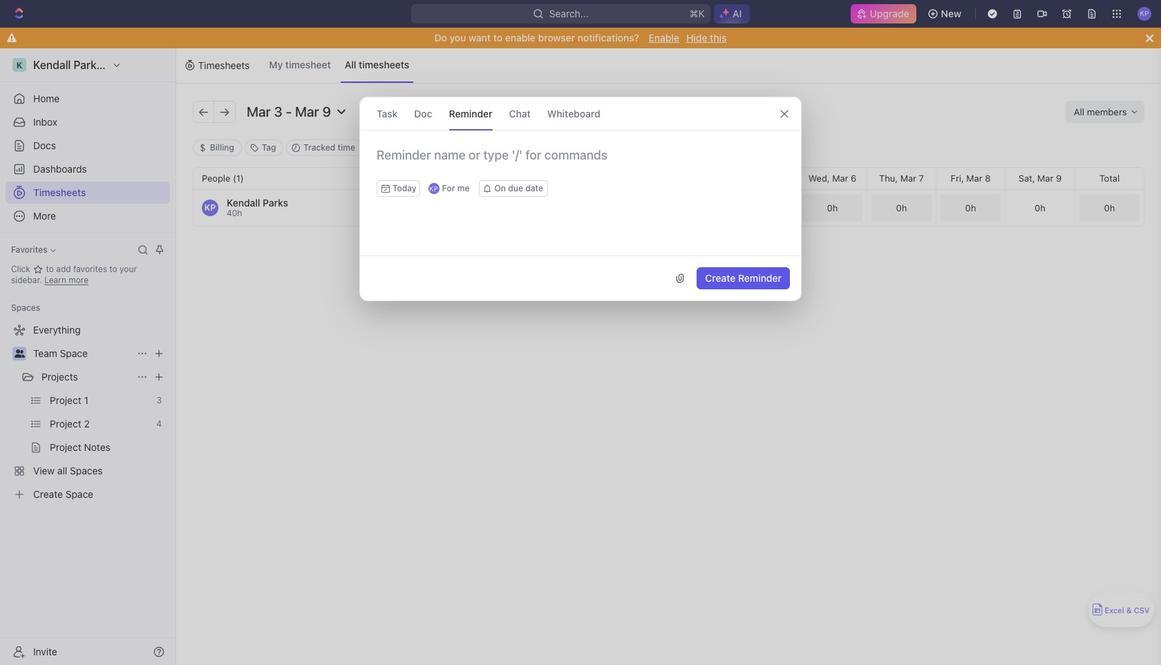 Task type: describe. For each thing, give the bounding box(es) containing it.
timesheets link
[[6, 182, 170, 204]]

dashboards link
[[6, 158, 170, 180]]

0 horizontal spatial to
[[46, 264, 54, 274]]

40h
[[227, 208, 242, 218]]

create
[[705, 272, 736, 284]]

favorites
[[11, 245, 47, 255]]

sidebar.
[[11, 275, 42, 286]]

for
[[442, 183, 455, 194]]

task button
[[377, 97, 398, 130]]

kp for me
[[429, 183, 470, 194]]

excel & csv link
[[1089, 593, 1155, 628]]

timesheet
[[285, 59, 331, 71]]

me
[[458, 183, 470, 194]]

projects link
[[41, 366, 131, 389]]

favorites button
[[6, 242, 61, 259]]

click
[[11, 264, 33, 274]]

→ button
[[214, 101, 235, 122]]

kendall parks 40h
[[227, 197, 288, 218]]

kendall parks, , element
[[202, 200, 218, 216]]

dashboards
[[33, 163, 87, 175]]

space
[[60, 348, 88, 360]]

all timesheets
[[345, 59, 409, 71]]

spaces
[[11, 303, 40, 313]]

dialog containing task
[[360, 97, 802, 301]]

my timesheet link
[[265, 48, 335, 83]]

excel
[[1105, 607, 1125, 616]]

to for favorites
[[109, 264, 117, 274]]

my timesheet
[[269, 59, 331, 71]]

my
[[269, 59, 283, 71]]

add
[[56, 264, 71, 274]]

learn more
[[44, 275, 89, 286]]

do
[[434, 32, 447, 44]]

date
[[526, 183, 543, 194]]

do you want to enable browser notifications? enable hide this
[[434, 32, 727, 44]]

reminder button
[[449, 97, 493, 130]]

→
[[219, 104, 230, 119]]

sidebar navigation
[[0, 48, 176, 666]]

doc button
[[414, 97, 432, 130]]

new
[[941, 8, 962, 19]]

on due date
[[495, 183, 543, 194]]

hide
[[686, 32, 708, 44]]

⌘k
[[690, 8, 705, 19]]

learn more link
[[44, 275, 89, 286]]

invite
[[33, 646, 57, 658]]

reminder inside the create reminder button
[[738, 272, 782, 284]]

csv
[[1134, 607, 1150, 616]]

←
[[198, 104, 209, 119]]

kp for kp
[[205, 203, 216, 213]]

&
[[1127, 607, 1132, 616]]

upgrade link
[[851, 4, 916, 24]]

enable
[[649, 32, 680, 44]]

task
[[377, 108, 398, 119]]

kp for kp for me
[[429, 185, 438, 193]]

learn
[[44, 275, 66, 286]]



Task type: vqa. For each thing, say whether or not it's contained in the screenshot.
Already playing with ClickUp?
no



Task type: locate. For each thing, give the bounding box(es) containing it.
want
[[469, 32, 491, 44]]

whiteboard button
[[547, 97, 601, 130]]

dialog
[[360, 97, 802, 301]]

to for want
[[493, 32, 503, 44]]

you
[[450, 32, 466, 44]]

tree containing team space
[[6, 319, 170, 506]]

to
[[493, 32, 503, 44], [46, 264, 54, 274], [109, 264, 117, 274]]

home
[[33, 93, 60, 104]]

user group image
[[14, 350, 25, 358]]

parks
[[263, 197, 288, 209]]

0 vertical spatial timesheets
[[198, 59, 250, 71]]

notifications?
[[578, 32, 639, 44]]

chat button
[[509, 97, 531, 130]]

tree
[[6, 319, 170, 506]]

favorites
[[73, 264, 107, 274]]

0 horizontal spatial reminder
[[449, 108, 493, 119]]

kp
[[429, 185, 438, 193], [205, 203, 216, 213]]

team
[[33, 348, 57, 360]]

new button
[[922, 3, 970, 25]]

due
[[508, 183, 523, 194]]

1 horizontal spatial kp
[[429, 185, 438, 193]]

kp left 40h at the left top of page
[[205, 203, 216, 213]]

more
[[69, 275, 89, 286]]

inbox link
[[6, 111, 170, 133]]

tree inside sidebar navigation
[[6, 319, 170, 506]]

kp inside kp for me
[[429, 185, 438, 193]]

kp inside kendall parks, , element
[[205, 203, 216, 213]]

chat
[[509, 108, 531, 119]]

excel & csv
[[1105, 607, 1150, 616]]

inbox
[[33, 116, 57, 128]]

timesheets
[[359, 59, 409, 71]]

doc
[[414, 108, 432, 119]]

reminder right doc
[[449, 108, 493, 119]]

all timesheets link
[[341, 48, 414, 83]]

kendall
[[227, 197, 260, 209]]

to right want
[[493, 32, 503, 44]]

today
[[393, 183, 417, 194]]

this
[[710, 32, 727, 44]]

timesheets inside sidebar navigation
[[33, 187, 86, 198]]

create reminder
[[705, 272, 782, 284]]

to left your
[[109, 264, 117, 274]]

0 horizontal spatial timesheets
[[33, 187, 86, 198]]

on due date button
[[479, 180, 548, 197]]

1 horizontal spatial timesheets
[[198, 59, 250, 71]]

create reminder button
[[697, 268, 790, 290]]

0 vertical spatial reminder
[[449, 108, 493, 119]]

projects
[[41, 371, 78, 383]]

timesheets up →
[[198, 59, 250, 71]]

Reminder na﻿me or type '/' for commands text field
[[360, 147, 801, 180]]

1 horizontal spatial reminder
[[738, 272, 782, 284]]

kp left for
[[429, 185, 438, 193]]

← button
[[194, 101, 214, 122]]

enable
[[505, 32, 536, 44]]

all
[[345, 59, 356, 71]]

to up learn
[[46, 264, 54, 274]]

on
[[495, 183, 506, 194]]

0 vertical spatial kp
[[429, 185, 438, 193]]

1 horizontal spatial to
[[109, 264, 117, 274]]

0 horizontal spatial kp
[[205, 203, 216, 213]]

reminder
[[449, 108, 493, 119], [738, 272, 782, 284]]

whiteboard
[[547, 108, 601, 119]]

team space link
[[33, 343, 131, 365]]

timesheets down dashboards at the left of page
[[33, 187, 86, 198]]

upgrade
[[870, 8, 910, 19]]

your
[[120, 264, 137, 274]]

1 vertical spatial reminder
[[738, 272, 782, 284]]

home link
[[6, 88, 170, 110]]

search...
[[550, 8, 589, 19]]

docs link
[[6, 135, 170, 157]]

today button
[[377, 180, 420, 197]]

1 vertical spatial kp
[[205, 203, 216, 213]]

timesheets
[[198, 59, 250, 71], [33, 187, 86, 198]]

1 vertical spatial timesheets
[[33, 187, 86, 198]]

team space
[[33, 348, 88, 360]]

reminder right create
[[738, 272, 782, 284]]

2 horizontal spatial to
[[493, 32, 503, 44]]

to add favorites to your sidebar.
[[11, 264, 137, 286]]

browser
[[538, 32, 575, 44]]

docs
[[33, 140, 56, 151]]



